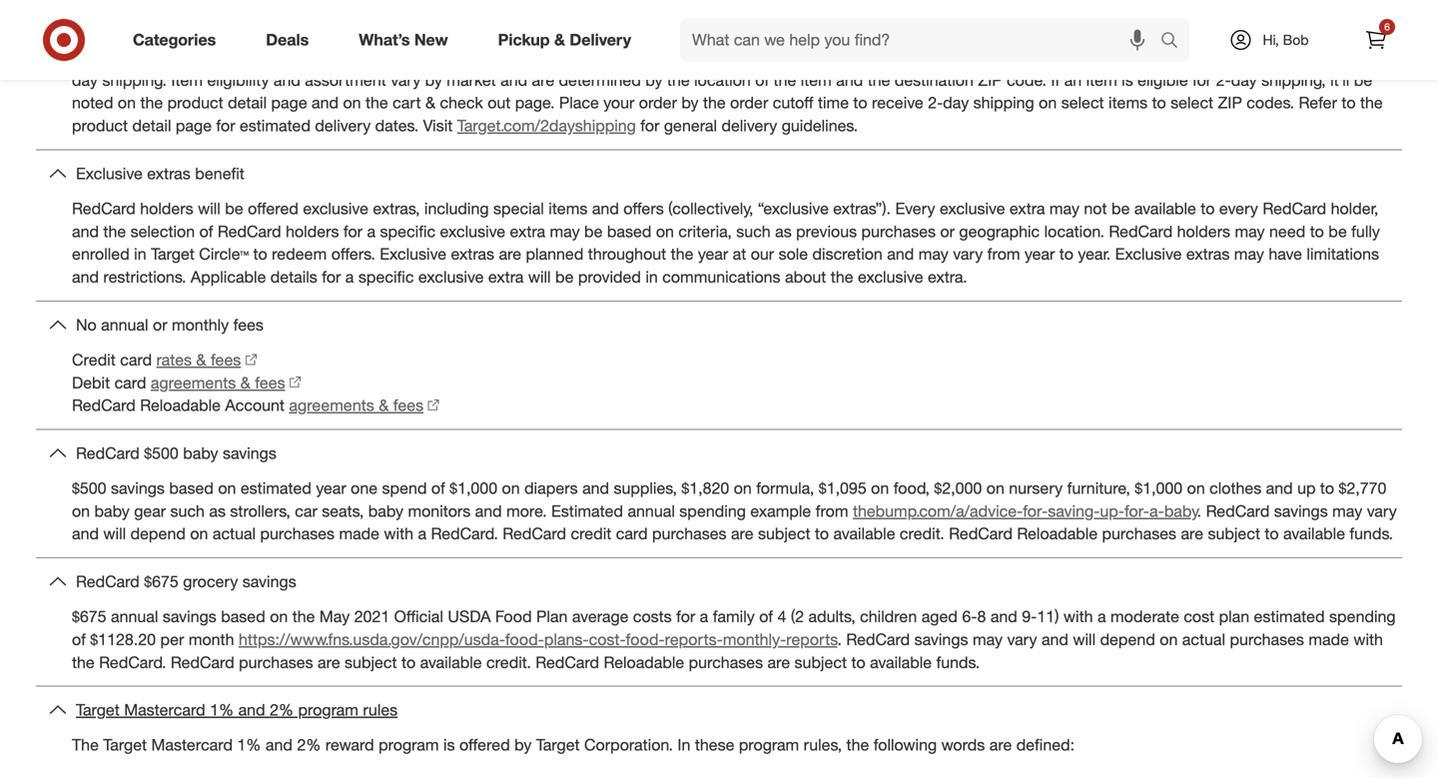 Task type: locate. For each thing, give the bounding box(es) containing it.
1 horizontal spatial you
[[506, 47, 531, 67]]

1 horizontal spatial $1,000
[[1135, 479, 1183, 498]]

card inside . redcard savings may vary and will depend on actual purchases made with a redcard. redcard credit card purchases are subject to available credit. redcard reloadable purchases are subject to available funds.
[[616, 524, 648, 544]]

offered inside redcard holders will be offered exclusive extras, including special items and offers (collectively, "exclusive extras"). every exclusive extra may not be available to every redcard holder, and the selection of redcard holders for a specific exclusive extra may be based on criteria, such as previous purchases or geographic location. redcard holders may need to be fully enrolled in target circle™ to redeem offers. exclusive extras are planned throughout the year at our sole discretion and may vary from year to year. exclusive extras may have limitations and restrictions. applicable details for a specific exclusive extra will be provided in communications about the exclusive extra.
[[248, 199, 299, 218]]

with inside . redcard savings may vary and will depend on actual purchases made with a redcard. redcard credit card purchases are subject to available credit. redcard reloadable purchases are subject to available funds.
[[384, 524, 414, 544]]

1 vertical spatial receive
[[872, 93, 924, 113]]

made inside . redcard savings may vary and will depend on actual purchases made with the redcard. redcard purchases are subject to available credit. redcard reloadable purchases are subject to available funds.
[[1309, 630, 1350, 649]]

1 vertical spatial product
[[72, 116, 128, 135]]

0 horizontal spatial eligible
[[1061, 47, 1111, 67]]

. down adults,
[[838, 630, 842, 649]]

food,
[[894, 479, 930, 498]]

0 horizontal spatial free
[[144, 13, 172, 32]]

and inside dropdown button
[[238, 701, 265, 720]]

purchases
[[862, 222, 936, 241], [260, 524, 335, 544], [652, 524, 727, 544], [1103, 524, 1177, 544], [1230, 630, 1305, 649], [239, 653, 313, 672], [689, 653, 763, 672]]

throughout
[[588, 244, 667, 264]]

1 horizontal spatial based
[[221, 607, 266, 627]]

strollers,
[[230, 501, 291, 521]]

1 horizontal spatial is
[[1122, 70, 1134, 90]]

in
[[134, 244, 146, 264], [646, 267, 658, 287]]

extra
[[1010, 199, 1046, 218], [510, 222, 546, 241], [488, 267, 524, 287]]

such inside redcard holders will be offered exclusive extras, including special items and offers (collectively, "exclusive extras"). every exclusive extra may not be available to every redcard holder, and the selection of redcard holders for a specific exclusive extra may be based on criteria, such as previous purchases or geographic location. redcard holders may need to be fully enrolled in target circle™ to redeem offers. exclusive extras are planned throughout the year at our sole discretion and may vary from year to year. exclusive extras may have limitations and restrictions. applicable details for a specific exclusive extra will be provided in communications about the exclusive extra.
[[737, 222, 771, 241]]

specific
[[380, 222, 436, 241], [359, 267, 414, 287]]

are up page.
[[532, 70, 555, 90]]

mastercard
[[124, 701, 205, 720], [151, 736, 233, 755]]

exclusive inside dropdown button
[[76, 164, 143, 183]]

extras down "including"
[[451, 244, 495, 264]]

actual inside . redcard savings may vary and will depend on actual purchases made with the redcard. redcard purchases are subject to available credit. redcard reloadable purchases are subject to available funds.
[[1183, 630, 1226, 649]]

0 horizontal spatial order
[[639, 93, 677, 113]]

2- up destination
[[927, 47, 942, 67]]

credit. inside . redcard savings may vary and will depend on actual purchases made with a redcard. redcard credit card purchases are subject to available credit. redcard reloadable purchases are subject to available funds.
[[900, 524, 945, 544]]

target down selection
[[151, 244, 195, 264]]

on inside redcard holders will be offered exclusive extras, including special items and offers (collectively, "exclusive extras"). every exclusive extra may not be available to every redcard holder, and the selection of redcard holders for a specific exclusive extra may be based on criteria, such as previous purchases or geographic location. redcard holders may need to be fully enrolled in target circle™ to redeem offers. exclusive extras are planned throughout the year at our sole discretion and may vary from year to year. exclusive extras may have limitations and restrictions. applicable details for a specific exclusive extra will be provided in communications about the exclusive extra.
[[656, 222, 674, 241]]

exclusive
[[76, 164, 143, 183], [380, 244, 447, 264], [1116, 244, 1182, 264]]

moderate
[[1111, 607, 1180, 627]]

target
[[151, 244, 195, 264], [76, 701, 120, 720], [103, 736, 147, 755], [536, 736, 580, 755]]

you up shipping.
[[118, 47, 144, 67]]

based down redcard $500 baby savings
[[169, 479, 214, 498]]

0 horizontal spatial redcard.
[[99, 653, 166, 672]]

such inside $500 savings based on estimated year one spend of $1,000 on diapers and supplies, $1,820 on formula, $1,095 on food, $2,000 on nursery furniture, $1,000 on clothes and up to $2,770 on baby gear such as strollers, car seats, baby monitors and more. estimated annual spending example from
[[170, 501, 205, 521]]

target.com/2dayshipping
[[457, 116, 636, 135]]

as left strollers,
[[209, 501, 226, 521]]

from inside redcard holders will be offered exclusive extras, including special items and offers (collectively, "exclusive extras"). every exclusive extra may not be available to every redcard holder, and the selection of redcard holders for a specific exclusive extra may be based on criteria, such as previous purchases or geographic location. redcard holders may need to be fully enrolled in target circle™ to redeem offers. exclusive extras are planned throughout the year at our sole discretion and may vary from year to year. exclusive extras may have limitations and restrictions. applicable details for a specific exclusive extra will be provided in communications about the exclusive extra.
[[988, 244, 1021, 264]]

fees up account in the left of the page
[[255, 373, 285, 392]]

1 horizontal spatial depend
[[1101, 630, 1156, 649]]

the down "$1128.20"
[[72, 653, 95, 672]]

spending inside $675 annual savings based on the may 2021 official usda food plan average costs for a family of 4 (2 adults, children aged 6-8 and 9-11) with a moderate cost plan estimated spending of $1128.20 per month
[[1330, 607, 1396, 627]]

0 vertical spatial made
[[339, 524, 380, 544]]

be down planned
[[556, 267, 574, 287]]

no annual or monthly fees
[[76, 315, 264, 335]]

to inside $500 savings based on estimated year one spend of $1,000 on diapers and supplies, $1,820 on formula, $1,095 on food, $2,000 on nursery furniture, $1,000 on clothes and up to $2,770 on baby gear such as strollers, car seats, baby monitors and more. estimated annual spending example from
[[1321, 479, 1335, 498]]

0 vertical spatial spending
[[680, 501, 746, 521]]

our inside redcard holders will be offered exclusive extras, including special items and offers (collectively, "exclusive extras"). every exclusive extra may not be available to every redcard holder, and the selection of redcard holders for a specific exclusive extra may be based on criteria, such as previous purchases or geographic location. redcard holders may need to be fully enrolled in target circle™ to redeem offers. exclusive extras are planned throughout the year at our sole discretion and may vary from year to year. exclusive extras may have limitations and restrictions. applicable details for a specific exclusive extra will be provided in communications about the exclusive extra.
[[751, 244, 774, 264]]

2021
[[354, 607, 390, 627]]

subject down "https://www.fns.usda.gov/cnpp/usda-"
[[345, 653, 397, 672]]

1 horizontal spatial with
[[1064, 607, 1094, 627]]

2 horizontal spatial exclusive
[[1116, 244, 1182, 264]]

year down the "criteria,"
[[698, 244, 729, 264]]

of left 4
[[760, 607, 773, 627]]

gear
[[134, 501, 166, 521]]

made for spending
[[1309, 630, 1350, 649]]

no annual or monthly fees button
[[36, 302, 1403, 349]]

. for https://www.fns.usda.gov/cnpp/usda-food-plans-cost-food-reports-monthly-reports
[[838, 630, 842, 649]]

and inside . redcard savings may vary and will depend on actual purchases made with a redcard. redcard credit card purchases are subject to available credit. redcard reloadable purchases are subject to available funds.
[[72, 524, 99, 544]]

out
[[488, 93, 511, 113]]

funds.
[[1350, 524, 1394, 544], [937, 653, 980, 672]]

detail
[[228, 93, 267, 113], [132, 116, 171, 135]]

corporation.
[[584, 736, 673, 755]]

these
[[695, 736, 735, 755]]

provided
[[578, 267, 641, 287]]

shipping up location
[[692, 47, 753, 67]]

0 horizontal spatial 1%
[[210, 701, 234, 720]]

vary down $2,770
[[1368, 501, 1397, 521]]

0 horizontal spatial detail
[[132, 116, 171, 135]]

fees inside dropdown button
[[233, 315, 264, 335]]

or inside dropdown button
[[153, 315, 167, 335]]

1 horizontal spatial made
[[1309, 630, 1350, 649]]

"exclusive
[[758, 199, 829, 218]]

0 vertical spatial funds.
[[1350, 524, 1394, 544]]

plans-
[[544, 630, 589, 649]]

0 vertical spatial or
[[941, 222, 955, 241]]

0 horizontal spatial funds.
[[937, 653, 980, 672]]

target.com/2dayshipping link
[[457, 116, 636, 135]]

0 horizontal spatial spending
[[680, 501, 746, 521]]

detail down eligibility on the top of page
[[228, 93, 267, 113]]

on left most
[[757, 47, 775, 67]]

4
[[778, 607, 787, 627]]

1 horizontal spatial 1%
[[237, 736, 261, 755]]

your up the item
[[178, 47, 209, 67]]

for up "reports-"
[[677, 607, 696, 627]]

2- down thousands
[[1217, 70, 1232, 90]]

annual inside $675 annual savings based on the may 2021 official usda food plan average costs for a family of 4 (2 adults, children aged 6-8 and 9-11) with a moderate cost plan estimated spending of $1128.20 per month
[[111, 607, 158, 627]]

0 vertical spatial card
[[120, 350, 152, 370]]

you down due
[[506, 47, 531, 67]]

0 vertical spatial agreements
[[151, 373, 236, 392]]

& right 'cart' on the left of page
[[426, 93, 436, 113]]

items inside redcard holders will be offered exclusive extras, including special items and offers (collectively, "exclusive extras"). every exclusive extra may not be available to every redcard holder, and the selection of redcard holders for a specific exclusive extra may be based on criteria, such as previous purchases or geographic location. redcard holders may need to be fully enrolled in target circle™ to redeem offers. exclusive extras are planned throughout the year at our sole discretion and may vary from year to year. exclusive extras may have limitations and restrictions. applicable details for a specific exclusive extra will be provided in communications about the exclusive extra.
[[549, 199, 588, 218]]

& right rates at the top of the page
[[196, 350, 206, 370]]

$500 down redcard $500 baby savings
[[72, 479, 106, 498]]

1 horizontal spatial for-
[[1125, 501, 1150, 521]]

or
[[941, 222, 955, 241], [153, 315, 167, 335]]

specific down offers.
[[359, 267, 414, 287]]

are inside redcard holders will be offered exclusive extras, including special items and offers (collectively, "exclusive extras"). every exclusive extra may not be available to every redcard holder, and the selection of redcard holders for a specific exclusive extra may be based on criteria, such as previous purchases or geographic location. redcard holders may need to be fully enrolled in target circle™ to redeem offers. exclusive extras are planned throughout the year at our sole discretion and may vary from year to year. exclusive extras may have limitations and restrictions. applicable details for a specific exclusive extra will be provided in communications about the exclusive extra.
[[499, 244, 522, 264]]

shipping,
[[1262, 70, 1326, 90]]

1 horizontal spatial from
[[988, 244, 1021, 264]]

redcard. down "$1128.20"
[[99, 653, 166, 672]]

spending inside $500 savings based on estimated year one spend of $1,000 on diapers and supplies, $1,820 on formula, $1,095 on food, $2,000 on nursery furniture, $1,000 on clothes and up to $2,770 on baby gear such as strollers, car seats, baby monitors and more. estimated annual spending example from
[[680, 501, 746, 521]]

actual for gear
[[213, 524, 256, 544]]

2 vertical spatial card
[[616, 524, 648, 544]]

0 horizontal spatial zip
[[978, 70, 1003, 90]]

item right an
[[1087, 70, 1118, 90]]

may
[[320, 607, 350, 627]]

for down eligibility on the top of page
[[216, 116, 235, 135]]

vary inside . redcard savings may vary and will depend on actual purchases made with the redcard. redcard purchases are subject to available credit. redcard reloadable purchases are subject to available funds.
[[1008, 630, 1038, 649]]

0 horizontal spatial product
[[72, 116, 128, 135]]

target inside redcard holders will be offered exclusive extras, including special items and offers (collectively, "exclusive extras"). every exclusive extra may not be available to every redcard holder, and the selection of redcard holders for a specific exclusive extra may be based on criteria, such as previous purchases or geographic location. redcard holders may need to be fully enrolled in target circle™ to redeem offers. exclusive extras are planned throughout the year at our sole discretion and may vary from year to year. exclusive extras may have limitations and restrictions. applicable details for a specific exclusive extra will be provided in communications about the exclusive extra.
[[151, 244, 195, 264]]

0 vertical spatial such
[[737, 222, 771, 241]]

0 vertical spatial mastercard
[[124, 701, 205, 720]]

. for thebump.com/a/advice-for-saving-up-for-a-baby
[[1198, 501, 1202, 521]]

estimated inside $675 annual savings based on the may 2021 official usda food plan average costs for a family of 4 (2 adults, children aged 6-8 and 9-11) with a moderate cost plan estimated spending of $1128.20 per month
[[1254, 607, 1325, 627]]

may
[[382, 13, 412, 32], [1050, 199, 1080, 218], [550, 222, 580, 241], [1235, 222, 1265, 241], [919, 244, 949, 264], [1235, 244, 1265, 264], [1333, 501, 1363, 521], [973, 630, 1003, 649]]

6
[[1385, 20, 1391, 33]]

plan
[[537, 607, 568, 627]]

on up grocery
[[190, 524, 208, 544]]

on down moderate
[[1160, 630, 1178, 649]]

the down location
[[703, 93, 726, 113]]

1 horizontal spatial agreements & fees
[[289, 396, 424, 415]]

0 horizontal spatial offered
[[248, 199, 299, 218]]

1 horizontal spatial delivery
[[722, 116, 778, 135]]

may inside . redcard savings may vary and will depend on actual purchases made with a redcard. redcard credit card purchases are subject to available credit. redcard reloadable purchases are subject to available funds.
[[1333, 501, 1363, 521]]

estimated down eligibility on the top of page
[[240, 116, 311, 135]]

exclusive right year.
[[1116, 244, 1182, 264]]

based inside redcard holders will be offered exclusive extras, including special items and offers (collectively, "exclusive extras"). every exclusive extra may not be available to every redcard holder, and the selection of redcard holders for a specific exclusive extra may be based on criteria, such as previous purchases or geographic location. redcard holders may need to be fully enrolled in target circle™ to redeem offers. exclusive extras are planned throughout the year at our sole discretion and may vary from year to year. exclusive extras may have limitations and restrictions. applicable details for a specific exclusive extra will be provided in communications about the exclusive extra.
[[607, 222, 652, 241]]

redcard. inside . redcard savings may vary and will depend on actual purchases made with a redcard. redcard credit card purchases are subject to available credit. redcard reloadable purchases are subject to available funds.
[[431, 524, 498, 544]]

product down the item
[[167, 93, 223, 113]]

on down offers
[[656, 222, 674, 241]]

card right credit
[[616, 524, 648, 544]]

of left "$1128.20"
[[72, 630, 86, 649]]

for- down furniture,
[[1125, 501, 1150, 521]]

annual up "$1128.20"
[[111, 607, 158, 627]]

for inside $675 annual savings based on the may 2021 official usda food plan average costs for a family of 4 (2 adults, children aged 6-8 and 9-11) with a moderate cost plan estimated spending of $1128.20 per month
[[677, 607, 696, 627]]

. inside . redcard savings may vary and will depend on actual purchases made with a redcard. redcard credit card purchases are subject to available credit. redcard reloadable purchases are subject to available funds.
[[1198, 501, 1202, 521]]

check
[[440, 93, 483, 113]]

0 horizontal spatial food-
[[505, 630, 544, 649]]

0 vertical spatial with
[[384, 524, 414, 544]]

1 horizontal spatial free
[[592, 47, 620, 67]]

order down location
[[731, 93, 769, 113]]

agreements for redcard reloadable account
[[289, 396, 374, 415]]

1 for- from the left
[[1023, 501, 1048, 521]]

0 horizontal spatial made
[[339, 524, 380, 544]]

depend for on
[[131, 524, 186, 544]]

0 horizontal spatial exclusive
[[76, 164, 143, 183]]

1 horizontal spatial select
[[1171, 93, 1214, 113]]

such right gear
[[170, 501, 205, 521]]

are down monthly-
[[768, 653, 790, 672]]

2 vertical spatial extra
[[488, 267, 524, 287]]

0 horizontal spatial for-
[[1023, 501, 1048, 521]]

agreements & fees down the rates & fees link
[[151, 373, 285, 392]]

2 order from the left
[[731, 93, 769, 113]]

$1128.20
[[90, 630, 156, 649]]

year.
[[1078, 244, 1111, 264]]

by
[[425, 70, 442, 90], [646, 70, 663, 90], [682, 93, 699, 113], [515, 736, 532, 755]]

1 vertical spatial is
[[444, 736, 455, 755]]

1 vertical spatial agreements
[[289, 396, 374, 415]]

redcard. inside . redcard savings may vary and will depend on actual purchases made with the redcard. redcard purchases are subject to available credit. redcard reloadable purchases are subject to available funds.
[[99, 653, 166, 672]]

purchases down a-
[[1103, 524, 1177, 544]]

0 horizontal spatial year
[[316, 479, 346, 498]]

for up offers.
[[344, 222, 363, 241]]

2 item from the left
[[1087, 70, 1118, 90]]

vary
[[391, 70, 421, 90], [953, 244, 983, 264], [1368, 501, 1397, 521], [1008, 630, 1038, 649]]

time
[[818, 93, 849, 113]]

order up target.com/2dayshipping for general delivery guidelines.
[[639, 93, 677, 113]]

1 horizontal spatial page
[[271, 93, 307, 113]]

savings inside $500 savings based on estimated year one spend of $1,000 on diapers and supplies, $1,820 on formula, $1,095 on food, $2,000 on nursery furniture, $1,000 on clothes and up to $2,770 on baby gear such as strollers, car seats, baby monitors and more. estimated annual spending example from
[[111, 479, 165, 498]]

funds. down $2,770
[[1350, 524, 1394, 544]]

zip left codes. at the right of the page
[[1218, 93, 1243, 113]]

offers
[[624, 199, 664, 218]]

funds. inside . redcard savings may vary and will depend on actual purchases made with a redcard. redcard credit card purchases are subject to available credit. redcard reloadable purchases are subject to available funds.
[[1350, 524, 1394, 544]]

$500 down redcard reloadable account
[[144, 444, 179, 463]]

2 vertical spatial estimated
[[1254, 607, 1325, 627]]

item
[[801, 70, 832, 90], [1087, 70, 1118, 90]]

savings inside . redcard savings may vary and will depend on actual purchases made with a redcard. redcard credit card purchases are subject to available credit. redcard reloadable purchases are subject to available funds.
[[1275, 501, 1329, 521]]

selection
[[130, 222, 195, 241]]

rules
[[363, 701, 398, 720]]

geographic
[[960, 222, 1040, 241]]

agreements right account in the left of the page
[[289, 396, 374, 415]]

words
[[942, 736, 985, 755]]

2 vertical spatial annual
[[111, 607, 158, 627]]

2% left rules
[[270, 701, 294, 720]]

are down may
[[318, 653, 340, 672]]

1 vertical spatial our
[[751, 244, 774, 264]]

detail up exclusive extras benefit
[[132, 116, 171, 135]]

1 horizontal spatial actual
[[1183, 630, 1226, 649]]

reports-
[[665, 630, 723, 649]]

on down if
[[1039, 93, 1057, 113]]

0 horizontal spatial agreements
[[151, 373, 236, 392]]

from inside $500 savings based on estimated year one spend of $1,000 on diapers and supplies, $1,820 on formula, $1,095 on food, $2,000 on nursery furniture, $1,000 on clothes and up to $2,770 on baby gear such as strollers, car seats, baby monitors and more. estimated annual spending example from
[[816, 501, 849, 521]]

& up spend
[[379, 396, 389, 415]]

eligible down items.
[[1138, 70, 1189, 90]]

purchases,
[[423, 47, 501, 67]]

0 horizontal spatial as
[[209, 501, 226, 521]]

up-
[[1100, 501, 1125, 521]]

extras,
[[373, 199, 420, 218]]

your down determined
[[604, 93, 635, 113]]

times
[[339, 13, 378, 32]]

vary inside redcard holders will be offered exclusive extras, including special items and offers (collectively, "exclusive extras"). every exclusive extra may not be available to every redcard holder, and the selection of redcard holders for a specific exclusive extra may be based on criteria, such as previous purchases or geographic location. redcard holders may need to be fully enrolled in target circle™ to redeem offers. exclusive extras are planned throughout the year at our sole discretion and may vary from year to year. exclusive extras may have limitations and restrictions. applicable details for a specific exclusive extra will be provided in communications about the exclusive extra.
[[953, 244, 983, 264]]

card down credit card
[[114, 373, 146, 392]]

0 horizontal spatial agreements & fees
[[151, 373, 285, 392]]

be inside when you use your redcard for your target.com purchases, you receive free standard shipping on most items and free 2-day shipping on eligible items. thousands of items qualify for 2- day shipping. item eligibility and assortment vary by market and are determined by the location of the item and the destination zip code. if an item is eligible for 2-day shipping, it'll be noted on the product detail page and on the cart & check out page. place your order by the order cutoff time to receive 2-day shipping on select items to select zip codes. refer to the product detail page for estimated delivery dates. visit
[[1355, 70, 1373, 90]]

1 horizontal spatial credit.
[[900, 524, 945, 544]]

1 vertical spatial spending
[[1330, 607, 1396, 627]]

0 vertical spatial $500
[[144, 444, 179, 463]]

made
[[339, 524, 380, 544], [1309, 630, 1350, 649]]

free up use at the top of the page
[[144, 13, 172, 32]]

with inside . redcard savings may vary and will depend on actual purchases made with the redcard. redcard purchases are subject to available credit. redcard reloadable purchases are subject to available funds.
[[1354, 630, 1384, 649]]

0 vertical spatial annual
[[101, 315, 148, 335]]

actual down cost
[[1183, 630, 1226, 649]]

agreements & fees link
[[151, 371, 301, 394], [289, 394, 440, 417]]

agreements & fees up 'one'
[[289, 396, 424, 415]]

with
[[384, 524, 414, 544], [1064, 607, 1094, 627], [1354, 630, 1384, 649]]

on inside . redcard savings may vary and will depend on actual purchases made with a redcard. redcard credit card purchases are subject to available credit. redcard reloadable purchases are subject to available funds.
[[190, 524, 208, 544]]

of right location
[[756, 70, 769, 90]]

agreements & fees link up 'one'
[[289, 394, 440, 417]]

planned
[[526, 244, 584, 264]]

$675 up "$1128.20"
[[72, 607, 106, 627]]

place
[[559, 93, 599, 113]]

available right not on the right of page
[[1135, 199, 1197, 218]]

of up monitors
[[432, 479, 445, 498]]

eligible
[[1061, 47, 1111, 67], [1138, 70, 1189, 90]]

0 vertical spatial in
[[134, 244, 146, 264]]

2 vertical spatial reloadable
[[604, 653, 685, 672]]

$500
[[144, 444, 179, 463], [72, 479, 106, 498]]

1 you from the left
[[118, 47, 144, 67]]

0 horizontal spatial actual
[[213, 524, 256, 544]]

free up destination
[[895, 47, 923, 67]]

per
[[160, 630, 184, 649]]

0 vertical spatial detail
[[228, 93, 267, 113]]

search
[[1152, 32, 1200, 52]]

0 vertical spatial estimated
[[240, 116, 311, 135]]

savings down aged on the right bottom of page
[[915, 630, 969, 649]]

0 vertical spatial is
[[1122, 70, 1134, 90]]

0 vertical spatial product
[[167, 93, 223, 113]]

1 horizontal spatial funds.
[[1350, 524, 1394, 544]]

due
[[500, 13, 528, 32]]

receive up determined
[[536, 47, 588, 67]]

redcard reloadable account
[[72, 396, 285, 415]]

every
[[896, 199, 936, 218]]

0 vertical spatial reloadable
[[140, 396, 221, 415]]

visit
[[423, 116, 453, 135]]

holders down every
[[1178, 222, 1231, 241]]

on left the clothes
[[1188, 479, 1206, 498]]

purchases inside redcard holders will be offered exclusive extras, including special items and offers (collectively, "exclusive extras"). every exclusive extra may not be available to every redcard holder, and the selection of redcard holders for a specific exclusive extra may be based on criteria, such as previous purchases or geographic location. redcard holders may need to be fully enrolled in target circle™ to redeem offers. exclusive extras are planned throughout the year at our sole discretion and may vary from year to year. exclusive extras may have limitations and restrictions. applicable details for a specific exclusive extra will be provided in communications about the exclusive extra.
[[862, 222, 936, 241]]

the left destination
[[868, 70, 891, 90]]

actual inside . redcard savings may vary and will depend on actual purchases made with a redcard. redcard credit card purchases are subject to available credit. redcard reloadable purchases are subject to available funds.
[[213, 524, 256, 544]]

1 vertical spatial funds.
[[937, 653, 980, 672]]

your
[[178, 47, 209, 67], [305, 47, 336, 67], [604, 93, 635, 113]]

credit card
[[72, 350, 152, 370]]

https://www.fns.usda.gov/cnpp/usda-
[[239, 630, 505, 649]]

& for credit card
[[196, 350, 206, 370]]

1 vertical spatial $500
[[72, 479, 106, 498]]

0 horizontal spatial item
[[801, 70, 832, 90]]

children
[[860, 607, 917, 627]]

. redcard savings may vary and will depend on actual purchases made with the redcard. redcard purchases are subject to available credit. redcard reloadable purchases are subject to available funds.
[[72, 630, 1384, 672]]

1 vertical spatial such
[[170, 501, 205, 521]]

annual inside dropdown button
[[101, 315, 148, 335]]

1 $1,000 from the left
[[450, 479, 498, 498]]

1 vertical spatial card
[[114, 373, 146, 392]]

$675 inside $675 annual savings based on the may 2021 official usda food plan average costs for a family of 4 (2 adults, children aged 6-8 and 9-11) with a moderate cost plan estimated spending of $1128.20 per month
[[72, 607, 106, 627]]

target.com
[[341, 47, 419, 67]]

is inside when you use your redcard for your target.com purchases, you receive free standard shipping on most items and free 2-day shipping on eligible items. thousands of items qualify for 2- day shipping. item eligibility and assortment vary by market and are determined by the location of the item and the destination zip code. if an item is eligible for 2-day shipping, it'll be noted on the product detail page and on the cart & check out page. place your order by the order cutoff time to receive 2-day shipping on select items to select zip codes. refer to the product detail page for estimated delivery dates. visit
[[1122, 70, 1134, 90]]

mastercard down the target mastercard 1% and 2% program rules
[[151, 736, 233, 755]]

official
[[394, 607, 444, 627]]

agreements & fees
[[151, 373, 285, 392], [289, 396, 424, 415]]

0 vertical spatial agreements & fees
[[151, 373, 285, 392]]

for
[[282, 47, 301, 67], [1359, 47, 1378, 67], [1193, 70, 1212, 90], [216, 116, 235, 135], [641, 116, 660, 135], [344, 222, 363, 241], [322, 267, 341, 287], [677, 607, 696, 627]]

annual for fees
[[101, 315, 148, 335]]

2- down destination
[[928, 93, 943, 113]]

1 horizontal spatial .
[[1198, 501, 1202, 521]]

1 delivery from the left
[[315, 116, 371, 135]]

agreements & fees for debit card
[[151, 373, 285, 392]]

on inside . redcard savings may vary and will depend on actual purchases made with the redcard. redcard purchases are subject to available credit. redcard reloadable purchases are subject to available funds.
[[1160, 630, 1178, 649]]

redcard.
[[431, 524, 498, 544], [99, 653, 166, 672]]

food- down costs
[[626, 630, 665, 649]]

credit. down thebump.com/a/advice-
[[900, 524, 945, 544]]

1 vertical spatial annual
[[628, 501, 675, 521]]

noted
[[72, 93, 113, 113]]

month
[[189, 630, 234, 649]]

&
[[555, 30, 565, 50], [426, 93, 436, 113], [196, 350, 206, 370], [241, 373, 251, 392], [379, 396, 389, 415]]

depend inside . redcard savings may vary and will depend on actual purchases made with the redcard. redcard purchases are subject to available credit. redcard reloadable purchases are subject to available funds.
[[1101, 630, 1156, 649]]

redcard. for the
[[99, 653, 166, 672]]

0 horizontal spatial receive
[[536, 47, 588, 67]]

0 horizontal spatial extras
[[147, 164, 191, 183]]

1 vertical spatial made
[[1309, 630, 1350, 649]]

no
[[76, 315, 97, 335]]

depend inside . redcard savings may vary and will depend on actual purchases made with a redcard. redcard credit card purchases are subject to available credit. redcard reloadable purchases are subject to available funds.
[[131, 524, 186, 544]]

1 horizontal spatial food-
[[626, 630, 665, 649]]

0 horizontal spatial you
[[118, 47, 144, 67]]

savings inside $675 annual savings based on the may 2021 official usda food plan average costs for a family of 4 (2 adults, children aged 6-8 and 9-11) with a moderate cost plan estimated spending of $1128.20 per month
[[163, 607, 217, 627]]

$2,000
[[935, 479, 982, 498]]

8
[[978, 607, 987, 627]]

from down geographic on the right top of page
[[988, 244, 1021, 264]]

select
[[1062, 93, 1105, 113], [1171, 93, 1214, 113]]

$675
[[144, 572, 179, 592], [72, 607, 106, 627]]

location
[[694, 70, 751, 90]]

1 vertical spatial eligible
[[1138, 70, 1189, 90]]

0 vertical spatial credit.
[[900, 524, 945, 544]]

day
[[191, 13, 219, 32]]

page down assortment
[[271, 93, 307, 113]]

$1,000 up a-
[[1135, 479, 1183, 498]]

reloadable inside . redcard savings may vary and will depend on actual purchases made with the redcard. redcard purchases are subject to available credit. redcard reloadable purchases are subject to available funds.
[[604, 653, 685, 672]]

purchases down 'every'
[[862, 222, 936, 241]]

with for estimated
[[1354, 630, 1384, 649]]

0 vertical spatial 1%
[[210, 701, 234, 720]]

vary inside when you use your redcard for your target.com purchases, you receive free standard shipping on most items and free 2-day shipping on eligible items. thousands of items qualify for 2- day shipping. item eligibility and assortment vary by market and are determined by the location of the item and the destination zip code. if an item is eligible for 2-day shipping, it'll be noted on the product detail page and on the cart & check out page. place your order by the order cutoff time to receive 2-day shipping on select items to select zip codes. refer to the product detail page for estimated delivery dates. visit
[[391, 70, 421, 90]]

on up . redcard savings may vary and will depend on actual purchases made with a redcard. redcard credit card purchases are subject to available credit. redcard reloadable purchases are subject to available funds.
[[734, 479, 752, 498]]

estimated up strollers,
[[241, 479, 312, 498]]

0 horizontal spatial our
[[551, 13, 574, 32]]

the down the "criteria,"
[[671, 244, 694, 264]]

1 vertical spatial .
[[838, 630, 842, 649]]

extras inside dropdown button
[[147, 164, 191, 183]]

1 horizontal spatial extras
[[451, 244, 495, 264]]

for- down nursery
[[1023, 501, 1048, 521]]

communications
[[663, 267, 781, 287]]

made inside . redcard savings may vary and will depend on actual purchases made with a redcard. redcard credit card purchases are subject to available credit. redcard reloadable purchases are subject to available funds.
[[339, 524, 380, 544]]

actual down strollers,
[[213, 524, 256, 544]]

0 vertical spatial from
[[988, 244, 1021, 264]]

1 vertical spatial $675
[[72, 607, 106, 627]]

redcard
[[76, 13, 140, 32], [214, 47, 277, 67], [72, 199, 136, 218], [1263, 199, 1327, 218], [218, 222, 281, 241], [1109, 222, 1173, 241], [72, 396, 136, 415], [76, 444, 140, 463], [1207, 501, 1270, 521], [503, 524, 567, 544], [949, 524, 1013, 544], [76, 572, 140, 592], [847, 630, 910, 649], [171, 653, 234, 672], [536, 653, 600, 672]]

1 horizontal spatial such
[[737, 222, 771, 241]]

fees for redcard reloadable account
[[393, 396, 424, 415]]

the left may
[[292, 607, 315, 627]]

credit
[[571, 524, 612, 544]]

. inside . redcard savings may vary and will depend on actual purchases made with the redcard. redcard purchases are subject to available credit. redcard reloadable purchases are subject to available funds.
[[838, 630, 842, 649]]

1 vertical spatial 2%
[[297, 736, 321, 755]]

offers.
[[331, 244, 375, 264]]



Task type: vqa. For each thing, say whether or not it's contained in the screenshot.
need
yes



Task type: describe. For each thing, give the bounding box(es) containing it.
0 horizontal spatial in
[[134, 244, 146, 264]]

discretion
[[813, 244, 883, 264]]

subject down example
[[758, 524, 811, 544]]

day down destination
[[943, 93, 969, 113]]

based inside $500 savings based on estimated year one spend of $1,000 on diapers and supplies, $1,820 on formula, $1,095 on food, $2,000 on nursery furniture, $1,000 on clothes and up to $2,770 on baby gear such as strollers, car seats, baby monitors and more. estimated annual spending example from
[[169, 479, 214, 498]]

purchases down "plan" at the right bottom
[[1230, 630, 1305, 649]]

target right the at the left bottom of the page
[[103, 736, 147, 755]]

baby right up-
[[1165, 501, 1198, 521]]

aged
[[922, 607, 958, 627]]

1 select from the left
[[1062, 93, 1105, 113]]

What can we help you find? suggestions appear below search field
[[680, 18, 1166, 62]]

redcard free 2-day shipping — ship times may be delayed due to our response to covid-19.
[[76, 13, 745, 32]]

cart
[[393, 93, 421, 113]]

0 horizontal spatial holders
[[140, 199, 193, 218]]

1 vertical spatial extra
[[510, 222, 546, 241]]

1 horizontal spatial product
[[167, 93, 223, 113]]

subject down the clothes
[[1208, 524, 1261, 544]]

redcard inside when you use your redcard for your target.com purchases, you receive free standard shipping on most items and free 2-day shipping on eligible items. thousands of items qualify for 2- day shipping. item eligibility and assortment vary by market and are determined by the location of the item and the destination zip code. if an item is eligible for 2-day shipping, it'll be noted on the product detail page and on the cart & check out page. place your order by the order cutoff time to receive 2-day shipping on select items to select zip codes. refer to the product detail page for estimated delivery dates. visit
[[214, 47, 277, 67]]

previous
[[796, 222, 857, 241]]

the inside . redcard savings may vary and will depend on actual purchases made with the redcard. redcard purchases are subject to available credit. redcard reloadable purchases are subject to available funds.
[[72, 653, 95, 672]]

diapers
[[525, 479, 578, 498]]

delayed
[[440, 13, 496, 32]]

standard
[[624, 47, 687, 67]]

cutoff
[[773, 93, 814, 113]]

ship
[[302, 13, 335, 32]]

be up throughout
[[585, 222, 603, 241]]

on inside $675 annual savings based on the may 2021 official usda food plan average costs for a family of 4 (2 adults, children aged 6-8 and 9-11) with a moderate cost plan estimated spending of $1128.20 per month
[[270, 607, 288, 627]]

delivery inside when you use your redcard for your target.com purchases, you receive free standard shipping on most items and free 2-day shipping on eligible items. thousands of items qualify for 2- day shipping. item eligibility and assortment vary by market and are determined by the location of the item and the destination zip code. if an item is eligible for 2-day shipping, it'll be noted on the product detail page and on the cart & check out page. place your order by the order cutoff time to receive 2-day shipping on select items to select zip codes. refer to the product detail page for estimated delivery dates. visit
[[315, 116, 371, 135]]

spend
[[382, 479, 427, 498]]

most
[[780, 47, 816, 67]]

baby down spend
[[368, 501, 404, 521]]

2 food- from the left
[[626, 630, 665, 649]]

target mastercard 1% and 2% program rules
[[76, 701, 398, 720]]

thebump.com/a/advice-for-saving-up-for-a-baby link
[[853, 501, 1198, 521]]

1 horizontal spatial detail
[[228, 93, 267, 113]]

mastercard inside dropdown button
[[124, 701, 205, 720]]

hi,
[[1263, 31, 1280, 48]]

available inside redcard holders will be offered exclusive extras, including special items and offers (collectively, "exclusive extras"). every exclusive extra may not be available to every redcard holder, and the selection of redcard holders for a specific exclusive extra may be based on criteria, such as previous purchases or geographic location. redcard holders may need to be fully enrolled in target circle™ to redeem offers. exclusive extras are planned throughout the year at our sole discretion and may vary from year to year. exclusive extras may have limitations and restrictions. applicable details for a specific exclusive extra will be provided in communications about the exclusive extra.
[[1135, 199, 1197, 218]]

baby inside dropdown button
[[183, 444, 218, 463]]

for down offers.
[[322, 267, 341, 287]]

rates
[[156, 350, 192, 370]]

year inside $500 savings based on estimated year one spend of $1,000 on diapers and supplies, $1,820 on formula, $1,095 on food, $2,000 on nursery furniture, $1,000 on clothes and up to $2,770 on baby gear such as strollers, car seats, baby monitors and more. estimated annual spending example from
[[316, 479, 346, 498]]

items right most
[[820, 47, 859, 67]]

0 vertical spatial specific
[[380, 222, 436, 241]]

for left the general
[[641, 116, 660, 135]]

$675 annual savings based on the may 2021 official usda food plan average costs for a family of 4 (2 adults, children aged 6-8 and 9-11) with a moderate cost plan estimated spending of $1128.20 per month
[[72, 607, 1396, 649]]

item
[[171, 70, 203, 90]]

$675 inside redcard $675 grocery savings dropdown button
[[144, 572, 179, 592]]

11)
[[1037, 607, 1060, 627]]

redcard $500 baby savings button
[[36, 430, 1403, 477]]

pickup
[[498, 30, 550, 50]]

2 delivery from the left
[[722, 116, 778, 135]]

0 horizontal spatial is
[[444, 736, 455, 755]]

on up more.
[[502, 479, 520, 498]]

circle™
[[199, 244, 249, 264]]

redcard $500 baby savings
[[76, 444, 277, 463]]

average
[[572, 607, 629, 627]]

a inside . redcard savings may vary and will depend on actual purchases made with a redcard. redcard credit card purchases are subject to available credit. redcard reloadable purchases are subject to available funds.
[[418, 524, 427, 544]]

page.
[[515, 93, 555, 113]]

as inside redcard holders will be offered exclusive extras, including special items and offers (collectively, "exclusive extras"). every exclusive extra may not be available to every redcard holder, and the selection of redcard holders for a specific exclusive extra may be based on criteria, such as previous purchases or geographic location. redcard holders may need to be fully enrolled in target circle™ to redeem offers. exclusive extras are planned throughout the year at our sole discretion and may vary from year to year. exclusive extras may have limitations and restrictions. applicable details for a specific exclusive extra will be provided in communications about the exclusive extra.
[[775, 222, 792, 241]]

a down offers.
[[345, 267, 354, 287]]

the right rules,
[[847, 736, 870, 755]]

available down $1,095 at the right of the page
[[834, 524, 896, 544]]

of inside redcard holders will be offered exclusive extras, including special items and offers (collectively, "exclusive extras"). every exclusive extra may not be available to every redcard holder, and the selection of redcard holders for a specific exclusive extra may be based on criteria, such as previous purchases or geographic location. redcard holders may need to be fully enrolled in target circle™ to redeem offers. exclusive extras are planned throughout the year at our sole discretion and may vary from year to year. exclusive extras may have limitations and restrictions. applicable details for a specific exclusive extra will be provided in communications about the exclusive extra.
[[199, 222, 213, 241]]

of left hi,
[[1246, 47, 1260, 67]]

savings right grocery
[[243, 572, 296, 592]]

1 horizontal spatial 2%
[[297, 736, 321, 755]]

0 horizontal spatial reloadable
[[140, 396, 221, 415]]

when you use your redcard for your target.com purchases, you receive free standard shipping on most items and free 2-day shipping on eligible items. thousands of items qualify for 2- day shipping. item eligibility and assortment vary by market and are determined by the location of the item and the destination zip code. if an item is eligible for 2-day shipping, it'll be noted on the product detail page and on the cart & check out page. place your order by the order cutoff time to receive 2-day shipping on select items to select zip codes. refer to the product detail page for estimated delivery dates. visit
[[72, 47, 1398, 135]]

reloadable inside . redcard savings may vary and will depend on actual purchases made with a redcard. redcard credit card purchases are subject to available credit. redcard reloadable purchases are subject to available funds.
[[1018, 524, 1098, 544]]

0 horizontal spatial your
[[178, 47, 209, 67]]

agreements & fees link for debit card
[[151, 371, 301, 394]]

1 horizontal spatial your
[[305, 47, 336, 67]]

be right not on the right of page
[[1112, 199, 1130, 218]]

family
[[713, 607, 755, 627]]

0 vertical spatial our
[[551, 13, 574, 32]]

adults,
[[809, 607, 856, 627]]

rules,
[[804, 736, 842, 755]]

& right pickup
[[555, 30, 565, 50]]

0 vertical spatial zip
[[978, 70, 1003, 90]]

details
[[271, 267, 318, 287]]

hi, bob
[[1263, 31, 1309, 48]]

may inside . redcard savings may vary and will depend on actual purchases made with the redcard. redcard purchases are subject to available credit. redcard reloadable purchases are subject to available funds.
[[973, 630, 1003, 649]]

debit
[[72, 373, 110, 392]]

for down thousands
[[1193, 70, 1212, 90]]

may left new
[[382, 13, 412, 32]]

1 item from the left
[[801, 70, 832, 90]]

monthly-
[[723, 630, 787, 649]]

https://www.fns.usda.gov/cnpp/usda-food-plans-cost-food-reports-monthly-reports link
[[239, 630, 838, 649]]

2 horizontal spatial holders
[[1178, 222, 1231, 241]]

annual for on
[[111, 607, 158, 627]]

enrolled
[[72, 244, 130, 264]]

fees for credit card
[[211, 350, 241, 370]]

and inside . redcard savings may vary and will depend on actual purchases made with the redcard. redcard purchases are subject to available credit. redcard reloadable purchases are subject to available funds.
[[1042, 630, 1069, 649]]

the right refer at top right
[[1361, 93, 1383, 113]]

2 horizontal spatial year
[[1025, 244, 1055, 264]]

may left have
[[1235, 244, 1265, 264]]

defined:
[[1017, 736, 1075, 755]]

grocery
[[183, 572, 238, 592]]

on down assortment
[[343, 93, 361, 113]]

criteria,
[[679, 222, 732, 241]]

made for such
[[339, 524, 380, 544]]

1 horizontal spatial exclusive
[[380, 244, 447, 264]]

purchases up the target mastercard 1% and 2% program rules
[[239, 653, 313, 672]]

1 horizontal spatial holders
[[286, 222, 339, 241]]

search button
[[1152, 18, 1200, 66]]

1 horizontal spatial receive
[[872, 93, 924, 113]]

savings inside . redcard savings may vary and will depend on actual purchases made with the redcard. redcard purchases are subject to available credit. redcard reloadable purchases are subject to available funds.
[[915, 630, 969, 649]]

on up strollers,
[[218, 479, 236, 498]]

$500 inside dropdown button
[[144, 444, 179, 463]]

the left 'cart' on the left of page
[[366, 93, 388, 113]]

redcard $675 grocery savings
[[76, 572, 296, 592]]

shipping right day
[[223, 13, 284, 32]]

a up offers.
[[367, 222, 376, 241]]

purchases down '$1,820'
[[652, 524, 727, 544]]

$500 savings based on estimated year one spend of $1,000 on diapers and supplies, $1,820 on formula, $1,095 on food, $2,000 on nursery furniture, $1,000 on clothes and up to $2,770 on baby gear such as strollers, car seats, baby monitors and more. estimated annual spending example from
[[72, 479, 1387, 521]]

purchases down $675 annual savings based on the may 2021 official usda food plan average costs for a family of 4 (2 adults, children aged 6-8 and 9-11) with a moderate cost plan estimated spending of $1128.20 per month
[[689, 653, 763, 672]]

depend for cost
[[1101, 630, 1156, 649]]

on left gear
[[72, 501, 90, 521]]

use
[[148, 47, 174, 67]]

categories link
[[116, 18, 241, 62]]

$500 inside $500 savings based on estimated year one spend of $1,000 on diapers and supplies, $1,820 on formula, $1,095 on food, $2,000 on nursery furniture, $1,000 on clothes and up to $2,770 on baby gear such as strollers, car seats, baby monitors and more. estimated annual spending example from
[[72, 479, 106, 498]]

purchases down car
[[260, 524, 335, 544]]

6-
[[963, 607, 978, 627]]

deals link
[[249, 18, 334, 62]]

day up codes. at the right of the page
[[1232, 70, 1258, 90]]

with inside $675 annual savings based on the may 2021 official usda food plan average costs for a family of 4 (2 adults, children aged 6-8 and 9-11) with a moderate cost plan estimated spending of $1128.20 per month
[[1064, 607, 1094, 627]]

shipping up the code.
[[973, 47, 1034, 67]]

of inside $500 savings based on estimated year one spend of $1,000 on diapers and supplies, $1,820 on formula, $1,095 on food, $2,000 on nursery furniture, $1,000 on clothes and up to $2,770 on baby gear such as strollers, car seats, baby monitors and more. estimated annual spending example from
[[432, 479, 445, 498]]

agreements & fees link for redcard reloadable account
[[289, 394, 440, 417]]

fees for debit card
[[255, 373, 285, 392]]

1 horizontal spatial year
[[698, 244, 729, 264]]

1 vertical spatial offered
[[460, 736, 510, 755]]

estimated inside $500 savings based on estimated year one spend of $1,000 on diapers and supplies, $1,820 on formula, $1,095 on food, $2,000 on nursery furniture, $1,000 on clothes and up to $2,770 on baby gear such as strollers, car seats, baby monitors and more. estimated annual spending example from
[[241, 479, 312, 498]]

2% inside dropdown button
[[270, 701, 294, 720]]

monthly
[[172, 315, 229, 335]]

categories
[[133, 30, 216, 50]]

the target mastercard 1% and 2% reward program is offered by target corporation. in these program rules, the following words are defined:
[[72, 736, 1075, 755]]

2- up the item
[[176, 13, 191, 32]]

subject down reports
[[795, 653, 847, 672]]

items up shipping,
[[1264, 47, 1303, 67]]

formula,
[[757, 479, 815, 498]]

or inside redcard holders will be offered exclusive extras, including special items and offers (collectively, "exclusive extras"). every exclusive extra may not be available to every redcard holder, and the selection of redcard holders for a specific exclusive extra may be based on criteria, such as previous purchases or geographic location. redcard holders may need to be fully enrolled in target circle™ to redeem offers. exclusive extras are planned throughout the year at our sole discretion and may vary from year to year. exclusive extras may have limitations and restrictions. applicable details for a specific exclusive extra will be provided in communications about the exclusive extra.
[[941, 222, 955, 241]]

1 vertical spatial mastercard
[[151, 736, 233, 755]]

funds. inside . redcard savings may vary and will depend on actual purchases made with the redcard. redcard purchases are subject to available credit. redcard reloadable purchases are subject to available funds.
[[937, 653, 980, 672]]

on down shipping.
[[118, 93, 136, 113]]

1 horizontal spatial eligible
[[1138, 70, 1189, 90]]

may up planned
[[550, 222, 580, 241]]

day up 'noted'
[[72, 70, 98, 90]]

estimated inside when you use your redcard for your target.com purchases, you receive free standard shipping on most items and free 2-day shipping on eligible items. thousands of items qualify for 2- day shipping. item eligibility and assortment vary by market and are determined by the location of the item and the destination zip code. if an item is eligible for 2-day shipping, it'll be noted on the product detail page and on the cart & check out page. place your order by the order cutoff time to receive 2-day shipping on select items to select zip codes. refer to the product detail page for estimated delivery dates. visit
[[240, 116, 311, 135]]

on left food,
[[871, 479, 889, 498]]

clothes
[[1210, 479, 1262, 498]]

reports
[[787, 630, 838, 649]]

& for redcard reloadable account
[[379, 396, 389, 415]]

actual for estimated
[[1183, 630, 1226, 649]]

0 vertical spatial eligible
[[1061, 47, 1111, 67]]

shipping down the code.
[[974, 93, 1035, 113]]

thebump.com/a/advice-for-saving-up-for-a-baby
[[853, 501, 1198, 521]]

the up enrolled
[[103, 222, 126, 241]]

2 you from the left
[[506, 47, 531, 67]]

and inside $675 annual savings based on the may 2021 official usda food plan average costs for a family of 4 (2 adults, children aged 6-8 and 9-11) with a moderate cost plan estimated spending of $1128.20 per month
[[991, 607, 1018, 627]]

card for credit card
[[120, 350, 152, 370]]

1 horizontal spatial program
[[379, 736, 439, 755]]

assortment
[[305, 70, 386, 90]]

one
[[351, 479, 378, 498]]

be up limitations
[[1329, 222, 1348, 241]]

credit. inside . redcard savings may vary and will depend on actual purchases made with the redcard. redcard purchases are subject to available credit. redcard reloadable purchases are subject to available funds.
[[487, 653, 531, 672]]

extras").
[[834, 199, 891, 218]]

agreements & fees for redcard reloadable account
[[289, 396, 424, 415]]

day up destination
[[942, 47, 968, 67]]

are right words
[[990, 736, 1012, 755]]

(collectively,
[[669, 199, 754, 218]]

may up location.
[[1050, 199, 1080, 218]]

1 food- from the left
[[505, 630, 544, 649]]

available down children
[[870, 653, 932, 672]]

it'll
[[1331, 70, 1350, 90]]

$1,820
[[682, 479, 730, 498]]

be left delayed
[[417, 13, 435, 32]]

the down standard on the left of page
[[667, 70, 690, 90]]

credit
[[72, 350, 116, 370]]

qualify
[[1308, 47, 1355, 67]]

a up "reports-"
[[700, 607, 709, 627]]

vary inside . redcard savings may vary and will depend on actual purchases made with a redcard. redcard credit card purchases are subject to available credit. redcard reloadable purchases are subject to available funds.
[[1368, 501, 1397, 521]]

1 order from the left
[[639, 93, 677, 113]]

agreements for debit card
[[151, 373, 236, 392]]

baby left gear
[[94, 501, 130, 521]]

need
[[1270, 222, 1306, 241]]

0 vertical spatial extra
[[1010, 199, 1046, 218]]

available down up
[[1284, 524, 1346, 544]]

0 horizontal spatial page
[[176, 116, 212, 135]]

& for debit card
[[241, 373, 251, 392]]

on up if
[[1038, 47, 1056, 67]]

food
[[496, 607, 532, 627]]

for right qualify at the top of the page
[[1359, 47, 1378, 67]]

for down —
[[282, 47, 301, 67]]

& inside when you use your redcard for your target.com purchases, you receive free standard shipping on most items and free 2-day shipping on eligible items. thousands of items qualify for 2- day shipping. item eligibility and assortment vary by market and are determined by the location of the item and the destination zip code. if an item is eligible for 2-day shipping, it'll be noted on the product detail page and on the cart & check out page. place your order by the order cutoff time to receive 2-day shipping on select items to select zip codes. refer to the product detail page for estimated delivery dates. visit
[[426, 93, 436, 113]]

savings down account in the left of the page
[[223, 444, 277, 463]]

are up cost
[[1181, 524, 1204, 544]]

the down discretion
[[831, 267, 854, 287]]

items down items.
[[1109, 93, 1148, 113]]

1 vertical spatial specific
[[359, 267, 414, 287]]

with for gear
[[384, 524, 414, 544]]

may down every
[[1235, 222, 1265, 241]]

deals
[[266, 30, 309, 50]]

19.
[[723, 13, 745, 32]]

program inside dropdown button
[[298, 701, 359, 720]]

sole
[[779, 244, 808, 264]]

2 horizontal spatial extras
[[1187, 244, 1230, 264]]

be down the benefit
[[225, 199, 243, 218]]

a left moderate
[[1098, 607, 1107, 627]]

items.
[[1115, 47, 1158, 67]]

covid-
[[668, 13, 723, 32]]

code.
[[1007, 70, 1047, 90]]

1 vertical spatial in
[[646, 267, 658, 287]]

target mastercard 1% and 2% program rules button
[[36, 687, 1403, 734]]

will inside . redcard savings may vary and will depend on actual purchases made with the redcard. redcard purchases are subject to available credit. redcard reloadable purchases are subject to available funds.
[[1073, 630, 1096, 649]]

2 select from the left
[[1171, 93, 1214, 113]]

2 for- from the left
[[1125, 501, 1150, 521]]

annual inside $500 savings based on estimated year one spend of $1,000 on diapers and supplies, $1,820 on formula, $1,095 on food, $2,000 on nursery furniture, $1,000 on clothes and up to $2,770 on baby gear such as strollers, car seats, baby monitors and more. estimated annual spending example from
[[628, 501, 675, 521]]

card for debit card
[[114, 373, 146, 392]]

based inside $675 annual savings based on the may 2021 official usda food plan average costs for a family of 4 (2 adults, children aged 6-8 and 9-11) with a moderate cost plan estimated spending of $1128.20 per month
[[221, 607, 266, 627]]

0 vertical spatial page
[[271, 93, 307, 113]]

6 link
[[1355, 18, 1399, 62]]

$2,770
[[1339, 479, 1387, 498]]

2 horizontal spatial free
[[895, 47, 923, 67]]

1% inside dropdown button
[[210, 701, 234, 720]]

the up cutoff
[[774, 70, 797, 90]]

holder,
[[1331, 199, 1379, 218]]

the down shipping.
[[140, 93, 163, 113]]

shipping.
[[102, 70, 167, 90]]

what's
[[359, 30, 410, 50]]

target left corporation.
[[536, 736, 580, 755]]

rates & fees
[[156, 350, 241, 370]]

supplies,
[[614, 479, 677, 498]]

available down usda
[[420, 653, 482, 672]]

redcard. for a
[[431, 524, 498, 544]]

may up extra.
[[919, 244, 949, 264]]

2 $1,000 from the left
[[1135, 479, 1183, 498]]

car
[[295, 501, 318, 521]]

about
[[785, 267, 827, 287]]

on up thebump.com/a/advice-for-saving-up-for-a-baby link
[[987, 479, 1005, 498]]

seats,
[[322, 501, 364, 521]]

following
[[874, 736, 937, 755]]

(2
[[791, 607, 804, 627]]

market
[[447, 70, 496, 90]]

the
[[72, 736, 99, 755]]

target inside dropdown button
[[76, 701, 120, 720]]

are down $500 savings based on estimated year one spend of $1,000 on diapers and supplies, $1,820 on formula, $1,095 on food, $2,000 on nursery furniture, $1,000 on clothes and up to $2,770 on baby gear such as strollers, car seats, baby monitors and more. estimated annual spending example from
[[731, 524, 754, 544]]

2 horizontal spatial program
[[739, 736, 800, 755]]

1 horizontal spatial zip
[[1218, 93, 1243, 113]]

2 horizontal spatial your
[[604, 93, 635, 113]]

are inside when you use your redcard for your target.com purchases, you receive free standard shipping on most items and free 2-day shipping on eligible items. thousands of items qualify for 2- day shipping. item eligibility and assortment vary by market and are determined by the location of the item and the destination zip code. if an item is eligible for 2-day shipping, it'll be noted on the product detail page and on the cart & check out page. place your order by the order cutoff time to receive 2-day shipping on select items to select zip codes. refer to the product detail page for estimated delivery dates. visit
[[532, 70, 555, 90]]

as inside $500 savings based on estimated year one spend of $1,000 on diapers and supplies, $1,820 on formula, $1,095 on food, $2,000 on nursery furniture, $1,000 on clothes and up to $2,770 on baby gear such as strollers, car seats, baby monitors and more. estimated annual spending example from
[[209, 501, 226, 521]]

will inside . redcard savings may vary and will depend on actual purchases made with a redcard. redcard credit card purchases are subject to available credit. redcard reloadable purchases are subject to available funds.
[[103, 524, 126, 544]]

the inside $675 annual savings based on the may 2021 official usda food plan average costs for a family of 4 (2 adults, children aged 6-8 and 9-11) with a moderate cost plan estimated spending of $1128.20 per month
[[292, 607, 315, 627]]

2- down "6"
[[1383, 47, 1398, 67]]

nursery
[[1009, 479, 1063, 498]]



